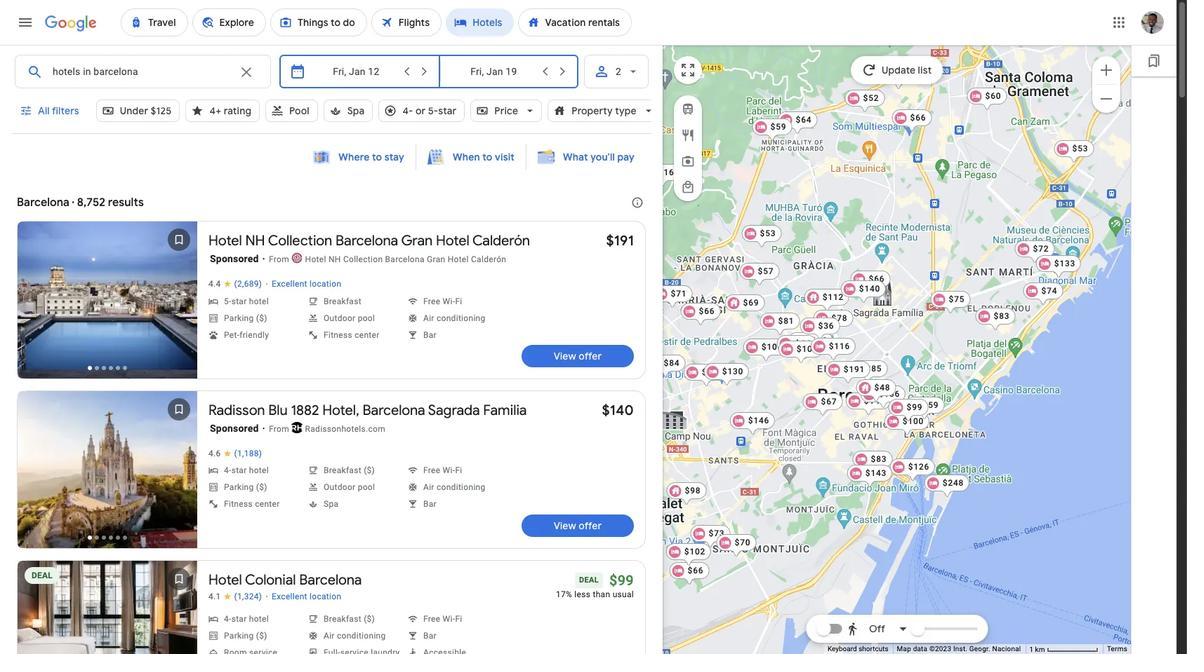 Task type: describe. For each thing, give the bounding box(es) containing it.
1
[[1029, 646, 1033, 654]]

$102 link
[[666, 544, 711, 568]]

1 vertical spatial $59 link
[[905, 397, 945, 421]]

$79 link
[[785, 337, 825, 360]]

all
[[38, 105, 50, 117]]

type
[[615, 105, 637, 117]]

$143
[[865, 469, 887, 478]]

excellent for (1,324)
[[272, 592, 307, 602]]

$101
[[797, 344, 818, 354]]

keyboard shortcuts
[[828, 646, 888, 654]]

less
[[574, 590, 591, 600]]

clear image
[[238, 64, 255, 81]]

$100 for bottommost $100 link
[[903, 417, 924, 426]]

photos list for $191
[[18, 222, 197, 393]]

4+
[[210, 105, 221, 117]]

1 vertical spatial $53 link
[[742, 225, 782, 249]]

$52 link
[[845, 90, 885, 113]]

$126
[[908, 462, 930, 472]]

location for (2,689)
[[310, 279, 341, 289]]

$53 for $53 link to the bottom
[[760, 229, 776, 238]]

$136 link
[[860, 386, 906, 410]]

$130
[[722, 367, 744, 377]]

$53 for right $53 link
[[1072, 144, 1088, 153]]

back image for 4.4
[[19, 286, 53, 320]]

excellent location link for (1,324)
[[272, 592, 341, 604]]

what you'll pay
[[563, 151, 635, 164]]

pay
[[617, 151, 635, 164]]

$73 link
[[690, 525, 730, 549]]

Check-in text field
[[314, 55, 398, 88]]

$248 link
[[924, 475, 970, 499]]

4.4
[[208, 279, 221, 289]]

$98
[[685, 486, 701, 496]]

$99 inside map region
[[907, 403, 923, 412]]

$133
[[1054, 259, 1076, 269]]

1 vertical spatial $83
[[871, 455, 887, 464]]

map
[[897, 646, 911, 654]]

view offer for $191
[[554, 350, 602, 363]]

under
[[120, 105, 148, 117]]

nacional
[[992, 646, 1021, 654]]

$70
[[735, 538, 751, 548]]

4- or 5-star
[[403, 105, 457, 117]]

back image
[[19, 456, 53, 490]]

$169
[[658, 167, 680, 177]]

0 horizontal spatial deal
[[32, 571, 53, 581]]

$36
[[818, 321, 834, 331]]

1 vertical spatial $112
[[806, 336, 828, 346]]

rating
[[224, 105, 251, 117]]

©2023
[[929, 646, 951, 654]]

under $125
[[120, 105, 172, 117]]

4+ rating button
[[186, 94, 260, 128]]

usual
[[613, 590, 634, 600]]

$52
[[863, 93, 879, 103]]

$111 link
[[684, 364, 729, 388]]

off
[[869, 623, 885, 636]]

$81
[[778, 316, 794, 326]]

$64 for $64 link to the top
[[796, 115, 812, 125]]

1 horizontal spatial $53 link
[[1054, 140, 1094, 164]]

4.6
[[208, 449, 221, 459]]

$146 link
[[730, 412, 775, 436]]

Search for places, hotels and more text field
[[52, 55, 230, 88]]

0 vertical spatial $64 link
[[778, 111, 817, 135]]

update list
[[882, 64, 932, 77]]

4.1
[[208, 592, 221, 602]]

0 horizontal spatial $99
[[609, 573, 634, 590]]

· excellent location for (1,324)
[[266, 592, 341, 603]]

next image for $140
[[162, 456, 196, 490]]

photo 1 image for $140
[[18, 392, 197, 549]]

what
[[563, 151, 588, 164]]

la pedrera-casa milà image
[[823, 330, 839, 353]]

$101 link
[[778, 341, 824, 365]]

save hotel nh collection barcelona gran hotel calderón to collection image
[[162, 223, 196, 257]]

1 vertical spatial $191 link
[[825, 361, 871, 385]]

$48 link
[[856, 379, 896, 403]]

all filters
[[38, 105, 79, 117]]

· for (1,324)
[[266, 592, 268, 603]]

$74
[[1041, 286, 1058, 296]]

photo 1 image for $191
[[18, 222, 197, 379]]

property
[[572, 105, 613, 117]]

to for visit
[[482, 151, 492, 164]]

keyboard shortcuts button
[[828, 645, 888, 655]]

(1,324)
[[234, 592, 262, 602]]

view for $191
[[554, 350, 576, 363]]

$146
[[748, 416, 770, 426]]

Check-out text field
[[451, 55, 536, 88]]

$136
[[879, 389, 900, 399]]

3 photos list from the top
[[18, 562, 197, 655]]

price
[[494, 105, 518, 117]]

terms
[[1107, 646, 1127, 654]]

$111
[[702, 367, 723, 377]]

barcelona · 8,752
[[17, 196, 105, 210]]

main menu image
[[17, 14, 34, 31]]

$69 link
[[725, 294, 765, 311]]

$74 link
[[1023, 283, 1063, 306]]

update list button
[[851, 56, 943, 84]]

spa button
[[323, 94, 373, 128]]

4- or 5-star button
[[379, 94, 465, 128]]

geogr.
[[969, 646, 990, 654]]

inst.
[[953, 646, 967, 654]]

list
[[918, 64, 932, 77]]

terms link
[[1107, 646, 1127, 654]]

$125
[[151, 105, 172, 117]]

to for stay
[[372, 151, 382, 164]]

when to visit button
[[419, 144, 523, 171]]

1 vertical spatial $64 link
[[777, 335, 817, 359]]

$36 link
[[800, 318, 840, 342]]

$69
[[743, 298, 759, 308]]

· excellent location for (2,689)
[[266, 279, 341, 290]]

0 horizontal spatial $191 link
[[606, 232, 634, 250]]

$79
[[803, 340, 820, 350]]

offer for $191
[[579, 350, 602, 363]]

$169 link
[[640, 164, 685, 188]]

price button
[[471, 94, 542, 128]]

results
[[108, 196, 144, 210]]

$66 link down $102
[[669, 563, 709, 587]]

$37 link
[[879, 66, 919, 90]]

update
[[882, 64, 916, 77]]

$64 for bottom $64 link
[[795, 339, 811, 349]]

$57 link
[[740, 263, 780, 287]]



Task type: vqa. For each thing, say whether or not it's contained in the screenshot.
All filters
yes



Task type: locate. For each thing, give the bounding box(es) containing it.
$100 link down $81 link
[[743, 339, 789, 363]]

0 vertical spatial location
[[310, 279, 341, 289]]

$100 link
[[743, 339, 789, 363], [884, 413, 930, 437]]

0 vertical spatial · excellent location
[[266, 279, 341, 290]]

$143 link
[[847, 465, 892, 489]]

1 vertical spatial location
[[310, 592, 341, 602]]

4.1 out of 5 stars from 1,324 reviews image
[[208, 592, 262, 603]]

$75
[[949, 294, 965, 304]]

$84
[[664, 358, 680, 368]]

1 vertical spatial offer
[[579, 520, 602, 533]]

1 horizontal spatial to
[[482, 151, 492, 164]]

$48
[[874, 383, 890, 393]]

$70 link
[[716, 535, 756, 558]]

1 back image from the top
[[19, 286, 53, 320]]

0 vertical spatial $59 link
[[752, 118, 792, 142]]

1 vertical spatial $140 link
[[602, 402, 634, 420]]

0 vertical spatial $83 link
[[975, 308, 1015, 332]]

$59 link
[[752, 118, 792, 142], [905, 397, 945, 421]]

0 vertical spatial photo 1 image
[[18, 222, 197, 379]]

· excellent location right (1,324)
[[266, 592, 341, 603]]

$126 link
[[890, 459, 935, 483]]

2 vertical spatial next image
[[162, 618, 196, 651]]

$67
[[821, 397, 837, 407]]

$83 up $143
[[871, 455, 887, 464]]

· excellent location
[[266, 279, 341, 290], [266, 592, 341, 603]]

$140 inside map region
[[859, 284, 880, 294]]

$83 right $75 link
[[994, 311, 1010, 321]]

1 view offer button from the top
[[522, 345, 634, 368]]

1 horizontal spatial deal
[[579, 576, 599, 585]]

0 vertical spatial $100 link
[[743, 339, 789, 363]]

excellent
[[272, 279, 307, 289], [272, 592, 307, 602]]

data
[[913, 646, 928, 654]]

1 next image from the top
[[162, 286, 196, 320]]

1 horizontal spatial $59 link
[[905, 397, 945, 421]]

$85 link
[[848, 360, 888, 384]]

than
[[593, 590, 610, 600]]

save radisson blu 1882 hotel, barcelona sagrada familia to collection image
[[162, 393, 196, 427]]

0 vertical spatial $100
[[762, 342, 783, 352]]

0 vertical spatial excellent location link
[[272, 279, 341, 291]]

$60 link
[[967, 87, 1007, 111]]

view offer for $140
[[554, 520, 602, 533]]

1 horizontal spatial $99
[[907, 403, 923, 412]]

$66 link
[[892, 109, 932, 133], [851, 271, 890, 294], [681, 303, 721, 327], [669, 563, 709, 587]]

1 photo 1 image from the top
[[18, 222, 197, 379]]

stay
[[384, 151, 404, 164]]

1 view offer from the top
[[554, 350, 602, 363]]

$100 down $81 link
[[762, 342, 783, 352]]

$100 down "$136" link
[[903, 417, 924, 426]]

2 location from the top
[[310, 592, 341, 602]]

what you'll pay button
[[529, 144, 643, 171]]

· right (2,689)
[[266, 279, 268, 290]]

$191 link down learn more about these results icon
[[606, 232, 634, 250]]

4.6 out of 5 stars from 1,188 reviews image
[[208, 449, 262, 460]]

(2,689)
[[234, 279, 262, 289]]

1 vertical spatial $99
[[609, 573, 634, 590]]

you'll
[[591, 151, 615, 164]]

$191
[[606, 232, 634, 250], [844, 365, 865, 375]]

0 horizontal spatial $100
[[762, 342, 783, 352]]

view for $140
[[554, 520, 576, 533]]

0 horizontal spatial $140
[[602, 402, 634, 420]]

0 horizontal spatial $83 link
[[853, 451, 893, 475]]

$57
[[758, 266, 774, 276]]

photos list
[[18, 222, 197, 393], [18, 392, 197, 563], [18, 562, 197, 655]]

$64
[[796, 115, 812, 125], [795, 339, 811, 349]]

2 photos list from the top
[[18, 392, 197, 563]]

learn more about these results image
[[621, 186, 654, 220]]

$83 link
[[975, 308, 1015, 332], [853, 451, 893, 475]]

1 vertical spatial $83 link
[[853, 451, 893, 475]]

$248
[[943, 478, 964, 488]]

1 vertical spatial view
[[554, 520, 576, 533]]

1 horizontal spatial $191
[[844, 365, 865, 375]]

1 excellent from the top
[[272, 279, 307, 289]]

· excellent location right (2,689)
[[266, 279, 341, 290]]

1 · from the top
[[266, 279, 268, 290]]

1 vertical spatial $64
[[795, 339, 811, 349]]

3 next image from the top
[[162, 618, 196, 651]]

0 vertical spatial excellent
[[272, 279, 307, 289]]

1 vertical spatial excellent location link
[[272, 592, 341, 604]]

$147 link
[[846, 393, 891, 417]]

2 view offer from the top
[[554, 520, 602, 533]]

$102
[[684, 547, 706, 557]]

0 vertical spatial view offer button
[[522, 345, 634, 368]]

1 vertical spatial back image
[[19, 618, 53, 651]]

· for (2,689)
[[266, 279, 268, 290]]

to left visit
[[482, 151, 492, 164]]

view offer button
[[522, 345, 634, 368], [522, 515, 634, 538]]

$140
[[859, 284, 880, 294], [602, 402, 634, 420]]

spa
[[347, 105, 365, 117]]

1 vertical spatial $140
[[602, 402, 634, 420]]

excellent location link right (2,689)
[[272, 279, 341, 291]]

property type
[[572, 105, 637, 117]]

1 photos list from the top
[[18, 222, 197, 393]]

save hotel colonial barcelona to collection image
[[162, 563, 196, 597]]

2 excellent location link from the top
[[272, 592, 341, 604]]

1 vertical spatial photo 1 image
[[18, 392, 197, 549]]

$66 link down the $37 link
[[892, 109, 932, 133]]

$83 link left '$126'
[[853, 451, 893, 475]]

5-
[[428, 105, 438, 117]]

pool button
[[265, 94, 318, 128]]

$116
[[829, 342, 850, 351]]

all filters button
[[11, 94, 90, 128]]

$100 link down $136
[[884, 413, 930, 437]]

view offer button for $191
[[522, 345, 634, 368]]

1 vertical spatial view offer
[[554, 520, 602, 533]]

2 button
[[584, 55, 649, 88]]

0 vertical spatial $64
[[796, 115, 812, 125]]

(1,188)
[[234, 449, 262, 459]]

2 vertical spatial photo 1 image
[[18, 562, 197, 655]]

next image left 4.4
[[162, 286, 196, 320]]

1 vertical spatial · excellent location
[[266, 592, 341, 603]]

excellent for (2,689)
[[272, 279, 307, 289]]

next image
[[162, 286, 196, 320], [162, 456, 196, 490], [162, 618, 196, 651]]

0 vertical spatial view offer link
[[522, 345, 634, 368]]

0 horizontal spatial $191
[[606, 232, 634, 250]]

keyboard
[[828, 646, 857, 654]]

excellent right (1,324)
[[272, 592, 307, 602]]

2 back image from the top
[[19, 618, 53, 651]]

1 horizontal spatial $140 link
[[841, 280, 886, 304]]

next image for $191
[[162, 286, 196, 320]]

to inside button
[[482, 151, 492, 164]]

1 horizontal spatial $100 link
[[884, 413, 930, 437]]

1 location from the top
[[310, 279, 341, 289]]

1 view offer link from the top
[[522, 345, 634, 368]]

zoom in map image
[[1098, 61, 1115, 78]]

1 horizontal spatial $191 link
[[825, 361, 871, 385]]

$99 up usual
[[609, 573, 634, 590]]

$71
[[671, 289, 687, 299]]

photos list for $140
[[18, 392, 197, 563]]

next image down save hotel colonial barcelona to collection image
[[162, 618, 196, 651]]

view offer button for $140
[[522, 515, 634, 538]]

1 horizontal spatial $53
[[1072, 144, 1088, 153]]

0 vertical spatial $99
[[907, 403, 923, 412]]

km
[[1035, 646, 1045, 654]]

excellent right (2,689)
[[272, 279, 307, 289]]

4+ rating
[[210, 105, 251, 117]]

0 vertical spatial $53 link
[[1054, 140, 1094, 164]]

2 excellent from the top
[[272, 592, 307, 602]]

$99 right "$136" link
[[907, 403, 923, 412]]

$85
[[866, 364, 882, 374]]

2 view offer link from the top
[[522, 515, 634, 538]]

view offer link for $191
[[522, 345, 634, 368]]

to left stay
[[372, 151, 382, 164]]

1 vertical spatial next image
[[162, 456, 196, 490]]

0 vertical spatial view offer
[[554, 350, 602, 363]]

$78
[[832, 313, 848, 323]]

where to stay
[[339, 151, 404, 164]]

0 horizontal spatial $140 link
[[602, 402, 634, 420]]

$66 link down $71
[[681, 303, 721, 327]]

$98 link
[[667, 483, 707, 506]]

1 vertical spatial ·
[[266, 592, 268, 603]]

$67 link
[[803, 393, 843, 417]]

1 excellent location link from the top
[[272, 279, 341, 291]]

0 horizontal spatial $59
[[770, 122, 787, 132]]

0 horizontal spatial to
[[372, 151, 382, 164]]

to inside button
[[372, 151, 382, 164]]

offer
[[579, 350, 602, 363], [579, 520, 602, 533]]

2 next image from the top
[[162, 456, 196, 490]]

when to visit
[[453, 151, 515, 164]]

0 vertical spatial $191 link
[[606, 232, 634, 250]]

0 vertical spatial $140 link
[[841, 280, 886, 304]]

$100
[[762, 342, 783, 352], [903, 417, 924, 426]]

$191 inside map region
[[844, 365, 865, 375]]

1 horizontal spatial $140
[[859, 284, 880, 294]]

1 horizontal spatial $100
[[903, 417, 924, 426]]

17% less than usual
[[556, 590, 634, 600]]

$66 for the $66 link underneath the $37 link
[[910, 113, 926, 122]]

$133 link
[[1036, 255, 1081, 279]]

$140 link
[[841, 280, 886, 304], [602, 402, 634, 420]]

$60
[[985, 91, 1001, 101]]

1 · excellent location from the top
[[266, 279, 341, 290]]

0 vertical spatial $112
[[823, 292, 844, 302]]

$191 link
[[606, 232, 634, 250], [825, 361, 871, 385]]

$112
[[823, 292, 844, 302], [806, 336, 828, 346]]

1 view from the top
[[554, 350, 576, 363]]

1 km
[[1029, 646, 1047, 654]]

$84 link
[[646, 355, 685, 379]]

$66 link up $78 link on the right
[[851, 271, 890, 294]]

zoom out map image
[[1098, 90, 1115, 107]]

$59
[[770, 122, 787, 132], [923, 400, 939, 410]]

barcelona · 8,752 results
[[17, 196, 144, 210]]

1 offer from the top
[[579, 350, 602, 363]]

0 vertical spatial $191
[[606, 232, 634, 250]]

$116 link
[[811, 338, 856, 362]]

excellent location link right (1,324)
[[272, 592, 341, 604]]

excellent location link
[[272, 279, 341, 291], [272, 592, 341, 604]]

2 view offer button from the top
[[522, 515, 634, 538]]

2 photo 1 image from the top
[[18, 392, 197, 549]]

$37
[[897, 70, 913, 80]]

4.4 out of 5 stars from 2,689 reviews image
[[208, 279, 262, 290]]

0 vertical spatial $59
[[770, 122, 787, 132]]

$112 link
[[804, 289, 850, 313], [788, 332, 833, 356]]

$53 link
[[1054, 140, 1094, 164], [742, 225, 782, 249]]

0 vertical spatial back image
[[19, 286, 53, 320]]

2 to from the left
[[482, 151, 492, 164]]

or
[[416, 105, 426, 117]]

0 horizontal spatial $100 link
[[743, 339, 789, 363]]

1 vertical spatial view offer link
[[522, 515, 634, 538]]

$75 link
[[931, 291, 970, 315]]

· right (1,324)
[[266, 592, 268, 603]]

3 photo 1 image from the top
[[18, 562, 197, 655]]

location for (1,324)
[[310, 592, 341, 602]]

2
[[616, 66, 621, 77]]

1 vertical spatial view offer button
[[522, 515, 634, 538]]

$66 for the $66 link under $71
[[699, 306, 715, 316]]

back image for 4.1
[[19, 618, 53, 651]]

$191 left $85
[[844, 365, 865, 375]]

$99 link
[[888, 399, 928, 423]]

1 vertical spatial $112 link
[[788, 332, 833, 356]]

$99
[[907, 403, 923, 412], [609, 573, 634, 590]]

$191 link down $116
[[825, 361, 871, 385]]

1 horizontal spatial $59
[[923, 400, 939, 410]]

back image
[[19, 286, 53, 320], [19, 618, 53, 651]]

0 vertical spatial $140
[[859, 284, 880, 294]]

$64 link
[[778, 111, 817, 135], [777, 335, 817, 359]]

2 · excellent location from the top
[[266, 592, 341, 603]]

$66 for the $66 link over $78 link on the right
[[869, 274, 885, 284]]

1 horizontal spatial $83 link
[[975, 308, 1015, 332]]

2 view from the top
[[554, 520, 576, 533]]

1 km button
[[1025, 645, 1103, 655]]

$83 link right $75 link
[[975, 308, 1015, 332]]

next image left 4.6
[[162, 456, 196, 490]]

$100 for the leftmost $100 link
[[762, 342, 783, 352]]

$73
[[709, 529, 725, 539]]

0 horizontal spatial $83
[[871, 455, 887, 464]]

photo 1 image
[[18, 222, 197, 379], [18, 392, 197, 549], [18, 562, 197, 655]]

1 vertical spatial $100
[[903, 417, 924, 426]]

where to stay button
[[305, 144, 413, 171]]

view offer link for $140
[[522, 515, 634, 538]]

2 offer from the top
[[579, 520, 602, 533]]

0 horizontal spatial $59 link
[[752, 118, 792, 142]]

$66 for the $66 link below $102
[[688, 566, 704, 576]]

1 vertical spatial $100 link
[[884, 413, 930, 437]]

$147
[[864, 396, 885, 406]]

0 vertical spatial next image
[[162, 286, 196, 320]]

1 horizontal spatial $83
[[994, 311, 1010, 321]]

1 vertical spatial excellent
[[272, 592, 307, 602]]

0 horizontal spatial $53 link
[[742, 225, 782, 249]]

$191 down learn more about these results icon
[[606, 232, 634, 250]]

1 to from the left
[[372, 151, 382, 164]]

1 vertical spatial $53
[[760, 229, 776, 238]]

1 vertical spatial $59
[[923, 400, 939, 410]]

0 horizontal spatial $53
[[760, 229, 776, 238]]

offer for $140
[[579, 520, 602, 533]]

1 vertical spatial $191
[[844, 365, 865, 375]]

4-
[[403, 105, 413, 117]]

0 vertical spatial ·
[[266, 279, 268, 290]]

$81 link
[[760, 313, 800, 337]]

property type button
[[548, 94, 660, 128]]

0 vertical spatial $53
[[1072, 144, 1088, 153]]

0 vertical spatial $83
[[994, 311, 1010, 321]]

map region
[[616, 0, 1155, 655]]

filters form
[[11, 45, 660, 142]]

0 vertical spatial view
[[554, 350, 576, 363]]

0 vertical spatial $112 link
[[804, 289, 850, 313]]

to
[[372, 151, 382, 164], [482, 151, 492, 164]]

view larger map image
[[680, 62, 696, 79]]

2 · from the top
[[266, 592, 268, 603]]

0 vertical spatial offer
[[579, 350, 602, 363]]

excellent location link for (2,689)
[[272, 279, 341, 291]]

view
[[554, 350, 576, 363], [554, 520, 576, 533]]



